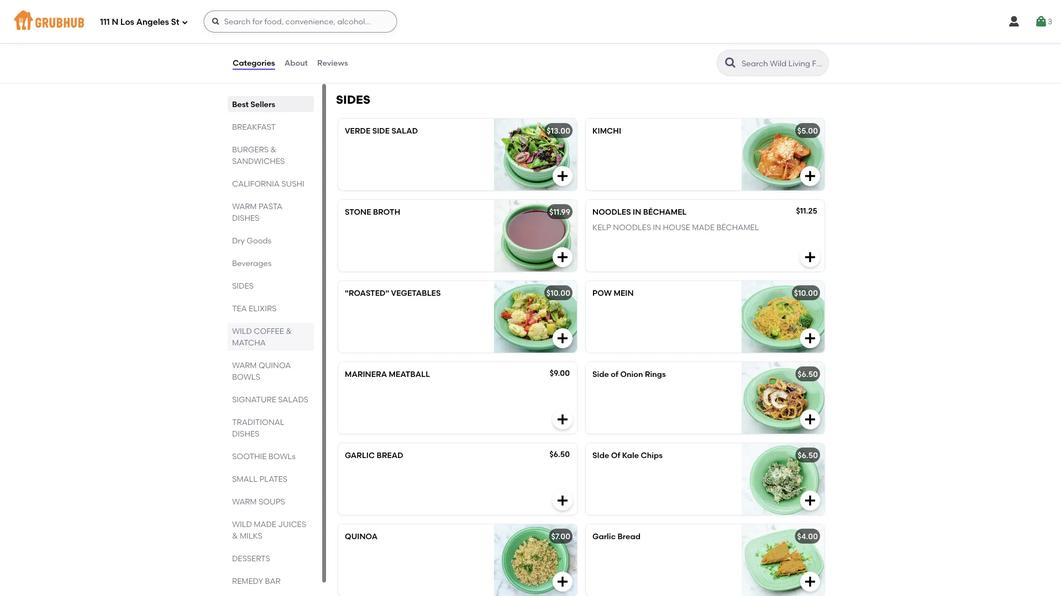 Task type: vqa. For each thing, say whether or not it's contained in the screenshot.
Kelp
yes



Task type: locate. For each thing, give the bounding box(es) containing it.
1 horizontal spatial béchamel
[[717, 223, 759, 233]]

broth
[[373, 208, 400, 217]]

side
[[372, 126, 390, 136]]

marinera meatball
[[345, 370, 430, 380]]

& right coffee
[[286, 327, 292, 336]]

1 horizontal spatial &
[[270, 145, 276, 154]]

& inside burgers & sandwiches
[[270, 145, 276, 154]]

made right "house"
[[692, 223, 715, 233]]

0 horizontal spatial &
[[232, 532, 238, 541]]

quinoa
[[259, 361, 291, 370], [345, 533, 378, 542]]

wild for &
[[232, 520, 252, 530]]

1 vertical spatial made
[[254, 520, 276, 530]]

wild up milks
[[232, 520, 252, 530]]

richard's sparkling rainwater
[[345, 28, 483, 37]]

side of onion rings image
[[742, 363, 825, 435]]

rings
[[645, 370, 666, 380]]

warm down small
[[232, 497, 257, 507]]

0 horizontal spatial quinoa
[[259, 361, 291, 370]]

& up sandwiches
[[270, 145, 276, 154]]

sides inside tab
[[232, 281, 254, 291]]

noodles up "kelp"
[[593, 208, 631, 217]]

verde
[[345, 126, 371, 136]]

milks
[[240, 532, 263, 541]]

0 vertical spatial wild
[[232, 327, 252, 336]]

dry
[[232, 236, 245, 245]]

made
[[692, 223, 715, 233], [254, 520, 276, 530]]

main navigation navigation
[[0, 0, 1061, 43]]

verde side salad image
[[494, 119, 577, 191]]

0 vertical spatial béchamel
[[643, 208, 687, 217]]

about
[[284, 58, 308, 68]]

tea elixirs tab
[[232, 303, 310, 315]]

svg image for stone broth
[[556, 251, 569, 264]]

1 vertical spatial noodles
[[613, 223, 651, 233]]

3 warm from the top
[[232, 497, 257, 507]]

vegetables
[[391, 289, 441, 298]]

kelp noodles in house made béchamel
[[593, 223, 759, 233]]

0 horizontal spatial sides
[[232, 281, 254, 291]]

1 dishes from the top
[[232, 213, 259, 223]]

svg image for garlic bread
[[556, 495, 569, 508]]

burgers & sandwiches
[[232, 145, 285, 166]]

noodles
[[593, 208, 631, 217], [613, 223, 651, 233]]

0 horizontal spatial in
[[633, 208, 641, 217]]

beverages
[[232, 259, 272, 268]]

tea elixirs
[[232, 304, 277, 313]]

california sushi tab
[[232, 178, 310, 190]]

2 horizontal spatial &
[[286, 327, 292, 336]]

coffee
[[254, 327, 284, 336]]

pow mein
[[593, 289, 634, 298]]

1 wild from the top
[[232, 327, 252, 336]]

traditional dishes
[[232, 418, 284, 439]]

in left "house"
[[653, 223, 661, 233]]

warm up bowls
[[232, 361, 257, 370]]

2 $10.00 from the left
[[794, 289, 818, 298]]

dishes inside "traditional dishes"
[[232, 429, 259, 439]]

svg image inside main navigation navigation
[[211, 17, 220, 26]]

traditional dishes tab
[[232, 417, 310, 440]]

burgers
[[232, 145, 269, 154]]

categories
[[233, 58, 275, 68]]

warm down california
[[232, 202, 257, 211]]

2 wild from the top
[[232, 520, 252, 530]]

bowls
[[232, 373, 260, 382]]

1 horizontal spatial quinoa
[[345, 533, 378, 542]]

wild inside wild made juices & milks
[[232, 520, 252, 530]]

svg image
[[211, 17, 220, 26], [804, 49, 817, 62], [556, 170, 569, 183], [804, 251, 817, 264]]

sides up tea
[[232, 281, 254, 291]]

111 n los angeles st
[[100, 17, 179, 27]]

1 warm from the top
[[232, 202, 257, 211]]

wild made juices & milks tab
[[232, 519, 310, 542]]

warm soups
[[232, 497, 285, 507]]

svg image for side of onion rings
[[804, 414, 817, 427]]

warm pasta dishes tab
[[232, 201, 310, 224]]

$13.00
[[547, 126, 570, 136]]

Search for food, convenience, alcohol... search field
[[204, 11, 397, 33]]

1 $10.00 from the left
[[547, 289, 570, 298]]

1 vertical spatial sides
[[232, 281, 254, 291]]

richard's
[[345, 28, 388, 37]]

svg image inside 3 button
[[1035, 15, 1048, 28]]

1 horizontal spatial sides
[[336, 93, 370, 107]]

chips
[[641, 452, 663, 461]]

small plates tab
[[232, 474, 310, 485]]

0 horizontal spatial béchamel
[[643, 208, 687, 217]]

svg image for garlic bread
[[804, 576, 817, 589]]

dishes down traditional
[[232, 429, 259, 439]]

$11.99
[[549, 208, 570, 217]]

sides up verde
[[336, 93, 370, 107]]

dishes
[[232, 213, 259, 223], [232, 429, 259, 439]]

2 warm from the top
[[232, 361, 257, 370]]

side of onion rings
[[593, 370, 666, 380]]

bowls
[[269, 452, 296, 462]]

wild
[[232, 327, 252, 336], [232, 520, 252, 530]]

2 vertical spatial warm
[[232, 497, 257, 507]]

&
[[270, 145, 276, 154], [286, 327, 292, 336], [232, 532, 238, 541]]

Search Wild Living Foods search field
[[741, 58, 825, 69]]

sellers
[[251, 99, 275, 109]]

garlic bread
[[345, 452, 403, 461]]

best
[[232, 99, 249, 109]]

warm quinoa bowls
[[232, 361, 291, 382]]

1 vertical spatial in
[[653, 223, 661, 233]]

dishes up dry goods
[[232, 213, 259, 223]]

small
[[232, 475, 258, 484]]

remedy bar
[[232, 577, 281, 586]]

matcha
[[232, 338, 266, 348]]

1 vertical spatial quinoa
[[345, 533, 378, 542]]

1 horizontal spatial $10.00
[[794, 289, 818, 298]]

2 vertical spatial &
[[232, 532, 238, 541]]

0 vertical spatial in
[[633, 208, 641, 217]]

0 horizontal spatial made
[[254, 520, 276, 530]]

wild up matcha
[[232, 327, 252, 336]]

tea
[[232, 304, 247, 313]]

1 vertical spatial dishes
[[232, 429, 259, 439]]

$10.00 for pow mein image
[[794, 289, 818, 298]]

& left milks
[[232, 532, 238, 541]]

0 vertical spatial sides
[[336, 93, 370, 107]]

dry goods tab
[[232, 235, 310, 247]]

warm inside warm quinoa bowls
[[232, 361, 257, 370]]

stone broth image
[[494, 200, 577, 272]]

california
[[232, 179, 280, 188]]

angeles
[[136, 17, 169, 27]]

pow
[[593, 289, 612, 298]]

svg image
[[1008, 15, 1021, 28], [1035, 15, 1048, 28], [182, 19, 188, 26], [804, 170, 817, 183], [556, 251, 569, 264], [556, 332, 569, 346], [804, 332, 817, 346], [556, 414, 569, 427], [804, 414, 817, 427], [556, 495, 569, 508], [804, 495, 817, 508], [556, 576, 569, 589], [804, 576, 817, 589]]

$6.50
[[798, 370, 818, 380], [550, 450, 570, 460], [798, 452, 818, 461]]

1 vertical spatial wild
[[232, 520, 252, 530]]

pow mein image
[[742, 282, 825, 353]]

sides
[[336, 93, 370, 107], [232, 281, 254, 291]]

$11.25
[[796, 207, 818, 216]]

of
[[611, 370, 619, 380]]

svg image for pow mein
[[804, 332, 817, 346]]

0 vertical spatial &
[[270, 145, 276, 154]]

1 horizontal spatial made
[[692, 223, 715, 233]]

in up kelp noodles in house made béchamel on the top right
[[633, 208, 641, 217]]

0 horizontal spatial $10.00
[[547, 289, 570, 298]]

onion
[[620, 370, 643, 380]]

béchamel
[[643, 208, 687, 217], [717, 223, 759, 233]]

1 vertical spatial warm
[[232, 361, 257, 370]]

marinera
[[345, 370, 387, 380]]

0 vertical spatial dishes
[[232, 213, 259, 223]]

breakfast
[[232, 122, 276, 132]]

elixirs
[[249, 304, 277, 313]]

made up milks
[[254, 520, 276, 530]]

2 dishes from the top
[[232, 429, 259, 439]]

best sellers tab
[[232, 98, 310, 110]]

wild coffee & matcha
[[232, 327, 292, 348]]

$6.50 for side of onion rings
[[798, 370, 818, 380]]

noodles down noodles in béchamel
[[613, 223, 651, 233]]

best sellers
[[232, 99, 275, 109]]

1 vertical spatial &
[[286, 327, 292, 336]]

soups
[[259, 497, 285, 507]]

0 vertical spatial made
[[692, 223, 715, 233]]

warm inside warm soups tab
[[232, 497, 257, 507]]

0 vertical spatial quinoa
[[259, 361, 291, 370]]

warm inside warm pasta dishes
[[232, 202, 257, 211]]

stone broth
[[345, 208, 400, 217]]

wild inside wild coffee & matcha
[[232, 327, 252, 336]]

wild coffee & matcha tab
[[232, 326, 310, 349]]

0 vertical spatial warm
[[232, 202, 257, 211]]

$4.00
[[797, 533, 818, 542]]

3 button
[[1035, 12, 1052, 32]]



Task type: describe. For each thing, give the bounding box(es) containing it.
warm quinoa bowls tab
[[232, 360, 310, 383]]

remedy bar tab
[[232, 576, 310, 588]]

reviews button
[[317, 43, 349, 83]]

pasta
[[259, 202, 283, 211]]

warm for bowls
[[232, 361, 257, 370]]

1 horizontal spatial in
[[653, 223, 661, 233]]

soothie bowls
[[232, 452, 296, 462]]

warm for dishes
[[232, 202, 257, 211]]

signature salads
[[232, 395, 308, 405]]

garlic
[[593, 533, 616, 542]]

bread
[[618, 533, 641, 542]]

1 vertical spatial béchamel
[[717, 223, 759, 233]]

quinoa image
[[494, 525, 577, 597]]

wild for matcha
[[232, 327, 252, 336]]

side
[[593, 452, 609, 461]]

$6.50 for side of kale chips
[[798, 452, 818, 461]]

warm pasta dishes
[[232, 202, 283, 223]]

warm soups tab
[[232, 496, 310, 508]]

111
[[100, 17, 110, 27]]

n
[[112, 17, 118, 27]]

verde side salad
[[345, 126, 418, 136]]

made inside wild made juices & milks
[[254, 520, 276, 530]]

mein
[[614, 289, 634, 298]]

richard's sparkling rainwater button
[[338, 20, 577, 70]]

sparkling
[[390, 28, 435, 37]]

desserts tab
[[232, 553, 310, 565]]

burgers & sandwiches tab
[[232, 144, 310, 167]]

of
[[611, 452, 620, 461]]

stone
[[345, 208, 371, 217]]

search icon image
[[724, 56, 737, 70]]

house
[[663, 223, 690, 233]]

garlic
[[345, 452, 375, 461]]

california sushi
[[232, 179, 304, 188]]

rainwater
[[437, 28, 483, 37]]

st
[[171, 17, 179, 27]]

los
[[120, 17, 134, 27]]

signature
[[232, 395, 276, 405]]

0 vertical spatial noodles
[[593, 208, 631, 217]]

juices
[[278, 520, 306, 530]]

kelp
[[593, 223, 611, 233]]

quinoa inside warm quinoa bowls
[[259, 361, 291, 370]]

goods
[[247, 236, 272, 245]]

3
[[1048, 17, 1052, 26]]

kale
[[622, 452, 639, 461]]

soothie bowls tab
[[232, 451, 310, 463]]

$7.00
[[551, 533, 570, 542]]

$5.00
[[798, 126, 818, 136]]

$10.00 for "roasted" vegetables image
[[547, 289, 570, 298]]

signature salads tab
[[232, 394, 310, 406]]

sandwiches
[[232, 156, 285, 166]]

& inside wild coffee & matcha
[[286, 327, 292, 336]]

reviews
[[317, 58, 348, 68]]

beverages tab
[[232, 258, 310, 269]]

about button
[[284, 43, 308, 83]]

svg image for quinoa
[[556, 576, 569, 589]]

& inside wild made juices & milks
[[232, 532, 238, 541]]

$9.00
[[550, 369, 570, 379]]

salads
[[278, 395, 308, 405]]

dishes inside warm pasta dishes
[[232, 213, 259, 223]]

sushi
[[281, 179, 304, 188]]

soothie
[[232, 452, 267, 462]]

salad
[[392, 126, 418, 136]]

garlic bread
[[593, 533, 641, 542]]

"roasted" vegetables
[[345, 289, 441, 298]]

kimchi image
[[742, 119, 825, 191]]

"roasted" vegetables image
[[494, 282, 577, 353]]

desserts
[[232, 554, 270, 564]]

side
[[593, 370, 609, 380]]

dry goods
[[232, 236, 272, 245]]

noodles in béchamel
[[593, 208, 687, 217]]

categories button
[[232, 43, 276, 83]]

small plates
[[232, 475, 287, 484]]

svg image for side of kale chips
[[804, 495, 817, 508]]

wild made juices & milks
[[232, 520, 306, 541]]

garlic bread image
[[742, 525, 825, 597]]

traditional
[[232, 418, 284, 427]]

plates
[[259, 475, 287, 484]]

remedy
[[232, 577, 263, 586]]

side of kale chips
[[593, 452, 663, 461]]

side of kale chips image
[[742, 444, 825, 516]]

"roasted"
[[345, 289, 389, 298]]

svg image for kimchi
[[804, 170, 817, 183]]

breakfast tab
[[232, 121, 310, 133]]

svg image for marinera meatball
[[556, 414, 569, 427]]

sides tab
[[232, 280, 310, 292]]

bar
[[265, 577, 281, 586]]

bread
[[377, 452, 403, 461]]

meatball
[[389, 370, 430, 380]]



